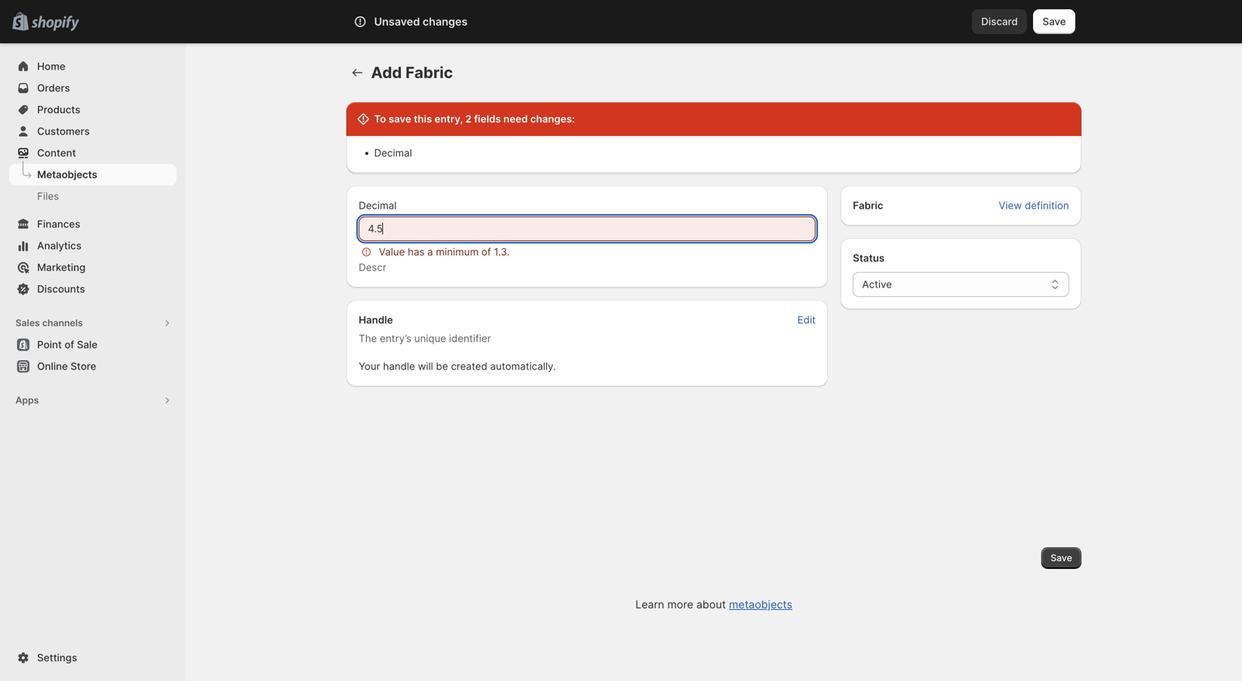 Task type: vqa. For each thing, say whether or not it's contained in the screenshot.
Add your first product at the top left
no



Task type: describe. For each thing, give the bounding box(es) containing it.
search
[[422, 15, 455, 27]]

orders link
[[9, 77, 176, 99]]

will
[[418, 361, 433, 373]]

more
[[668, 599, 694, 612]]

0 vertical spatial of
[[482, 246, 491, 258]]

settings link
[[9, 648, 176, 670]]

apps
[[15, 395, 39, 406]]

sale
[[77, 339, 98, 351]]

metaobjects link
[[729, 599, 793, 612]]

sales
[[15, 318, 40, 329]]

about
[[697, 599, 726, 612]]

1 horizontal spatial fabric
[[853, 200, 884, 212]]

automatically.
[[490, 361, 556, 373]]

created
[[451, 361, 488, 373]]

shopify image
[[31, 16, 79, 31]]

your handle will be created automatically.
[[359, 361, 556, 373]]

value
[[379, 246, 405, 258]]

discard button
[[972, 9, 1027, 34]]

analytics link
[[9, 235, 176, 257]]

home link
[[9, 56, 176, 77]]

a
[[428, 246, 433, 258]]

add
[[371, 63, 402, 82]]

this
[[414, 113, 432, 125]]

1 vertical spatial save button
[[1042, 548, 1082, 570]]

discard
[[982, 15, 1018, 27]]

learn more about metaobjects
[[636, 599, 793, 612]]

save for bottom save button
[[1051, 553, 1072, 564]]

active
[[862, 279, 892, 291]]

definition
[[1025, 200, 1069, 212]]

entry's
[[380, 333, 412, 345]]

metaobjects
[[729, 599, 793, 612]]

files link
[[9, 186, 176, 207]]

fields
[[474, 113, 501, 125]]

of inside button
[[65, 339, 74, 351]]

point of sale button
[[0, 334, 186, 356]]

has
[[408, 246, 425, 258]]

customers link
[[9, 121, 176, 142]]

metaobjects
[[37, 169, 97, 181]]

view definition link
[[990, 195, 1079, 217]]

handle
[[359, 314, 393, 326]]

content
[[37, 147, 76, 159]]

online store link
[[9, 356, 176, 378]]

sales channels button
[[9, 313, 176, 334]]

view definition
[[999, 200, 1069, 212]]

view
[[999, 200, 1022, 212]]

files
[[37, 190, 59, 202]]

value has a minimum of 1.3.
[[379, 246, 510, 258]]

0 vertical spatial save button
[[1034, 9, 1076, 34]]

2
[[465, 113, 472, 125]]

customers
[[37, 125, 90, 137]]

unsaved changes
[[374, 15, 468, 28]]



Task type: locate. For each thing, give the bounding box(es) containing it.
None text field
[[359, 217, 816, 242]]

1 vertical spatial decimal
[[359, 200, 397, 212]]

unique
[[414, 333, 446, 345]]

save
[[1043, 15, 1066, 27], [1051, 553, 1072, 564]]

changes:
[[530, 113, 575, 125]]

be
[[436, 361, 448, 373]]

marketing link
[[9, 257, 176, 279]]

1.3.
[[494, 246, 510, 258]]

channels
[[42, 318, 83, 329]]

1 horizontal spatial of
[[482, 246, 491, 258]]

analytics
[[37, 240, 82, 252]]

products
[[37, 104, 80, 116]]

1 vertical spatial save
[[1051, 553, 1072, 564]]

save
[[389, 113, 411, 125]]

fabric up status
[[853, 200, 884, 212]]

search button
[[397, 9, 846, 34]]

point of sale
[[37, 339, 98, 351]]

of left the sale
[[65, 339, 74, 351]]

home
[[37, 60, 65, 72]]

orders
[[37, 82, 70, 94]]

0 horizontal spatial fabric
[[406, 63, 453, 82]]

edit
[[798, 314, 816, 326]]

online store
[[37, 361, 96, 373]]

1 vertical spatial of
[[65, 339, 74, 351]]

finances
[[37, 218, 80, 230]]

save for the topmost save button
[[1043, 15, 1066, 27]]

online store button
[[0, 356, 186, 378]]

apps button
[[9, 390, 176, 412]]

status
[[853, 252, 885, 264]]

changes
[[423, 15, 468, 28]]

sales channels
[[15, 318, 83, 329]]

0 vertical spatial fabric
[[406, 63, 453, 82]]

decimal down save
[[374, 147, 412, 159]]

of left "1.3." at the top left
[[482, 246, 491, 258]]

decimal
[[374, 147, 412, 159], [359, 200, 397, 212]]

identifier
[[449, 333, 491, 345]]

descr
[[359, 262, 387, 274]]

handle
[[383, 361, 415, 373]]

to
[[374, 113, 386, 125]]

your
[[359, 361, 380, 373]]

0 vertical spatial decimal
[[374, 147, 412, 159]]

add fabric
[[371, 63, 453, 82]]

learn
[[636, 599, 664, 612]]

1 vertical spatial fabric
[[853, 200, 884, 212]]

decimal up value
[[359, 200, 397, 212]]

store
[[70, 361, 96, 373]]

unsaved
[[374, 15, 420, 28]]

0 horizontal spatial of
[[65, 339, 74, 351]]

fabric right add at the left top of the page
[[406, 63, 453, 82]]

products link
[[9, 99, 176, 121]]

discounts
[[37, 283, 85, 295]]

entry,
[[435, 113, 463, 125]]

need
[[504, 113, 528, 125]]

0 vertical spatial save
[[1043, 15, 1066, 27]]

minimum
[[436, 246, 479, 258]]

the
[[359, 333, 377, 345]]

handle the entry's unique identifier
[[359, 314, 491, 345]]

settings
[[37, 653, 77, 665]]

fabric
[[406, 63, 453, 82], [853, 200, 884, 212]]

point of sale link
[[9, 334, 176, 356]]

content link
[[9, 142, 176, 164]]

online
[[37, 361, 68, 373]]

save button
[[1034, 9, 1076, 34], [1042, 548, 1082, 570]]

edit button
[[788, 310, 825, 331]]

finances link
[[9, 214, 176, 235]]

metaobjects link
[[9, 164, 176, 186]]

marketing
[[37, 262, 86, 274]]

point
[[37, 339, 62, 351]]

of
[[482, 246, 491, 258], [65, 339, 74, 351]]

discounts link
[[9, 279, 176, 300]]

to save this entry, 2 fields need changes:
[[374, 113, 575, 125]]



